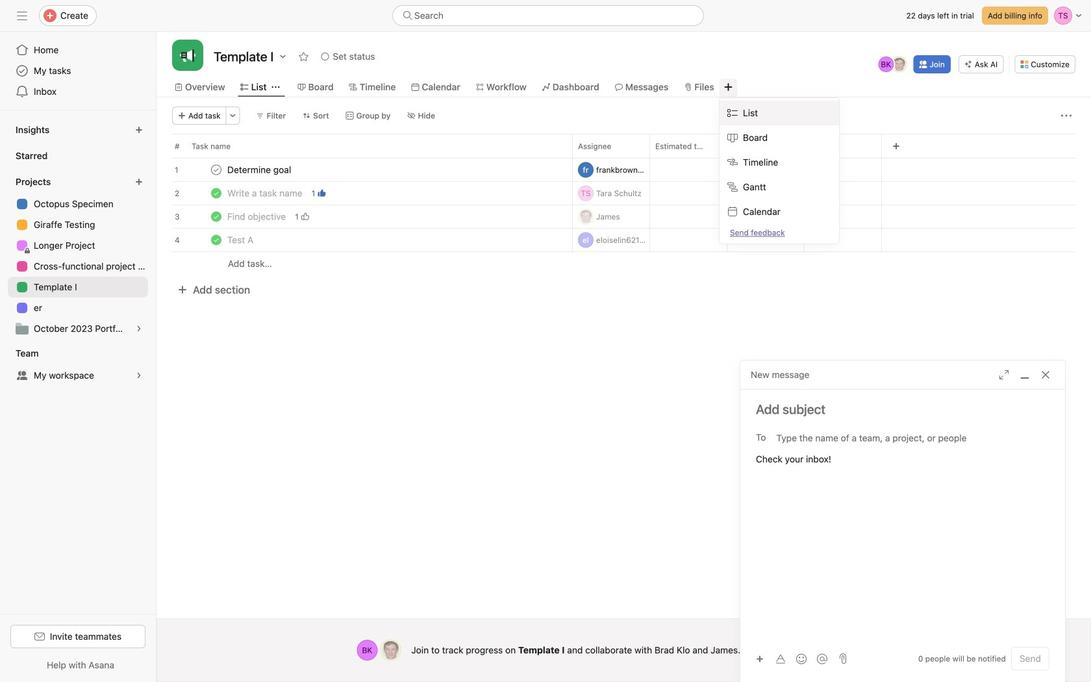 Task type: describe. For each thing, give the bounding box(es) containing it.
hide sidebar image
[[17, 10, 27, 21]]

insert an object image
[[756, 655, 764, 663]]

task name text field for completed image in the the test a cell
[[225, 234, 257, 247]]

tab actions image
[[272, 83, 280, 91]]

teams element
[[0, 342, 156, 388]]

task name text field for completed icon
[[225, 210, 290, 223]]

Add subject text field
[[741, 400, 1065, 418]]

Type the name of a team, a project, or people text field
[[777, 430, 1043, 446]]

projects element
[[0, 170, 156, 342]]

mark complete image
[[209, 162, 224, 178]]

1 like. you liked this task image
[[318, 189, 326, 197]]

see details, my workspace image
[[135, 372, 143, 379]]

test field for test a cell
[[804, 228, 882, 252]]

test a cell
[[157, 228, 572, 252]]

show options for estimated time column image
[[709, 142, 717, 150]]

task name text field for completed image related to write a task name cell
[[225, 187, 306, 200]]

add field image
[[893, 142, 900, 150]]

task name text field for mark complete icon
[[225, 163, 295, 176]]

completed image for the test a cell on the top of the page
[[209, 232, 224, 248]]



Task type: locate. For each thing, give the bounding box(es) containing it.
completed image down completed icon
[[209, 232, 224, 248]]

add tab image
[[723, 82, 734, 92]]

completed image
[[209, 185, 224, 201], [209, 232, 224, 248]]

1 vertical spatial completed image
[[209, 232, 224, 248]]

1 vertical spatial completed checkbox
[[209, 209, 224, 224]]

determine goal cell
[[157, 158, 572, 182]]

see details, october 2023 portfolio image
[[135, 325, 143, 333]]

completed checkbox for task name "text field" in the find objective cell
[[209, 209, 224, 224]]

task name text field right completed icon
[[225, 210, 290, 223]]

find objective cell
[[157, 205, 572, 229]]

1 completed image from the top
[[209, 185, 224, 201]]

2 task name text field from the top
[[225, 187, 306, 200]]

completed checkbox inside the find objective cell
[[209, 209, 224, 224]]

task name text field inside the test a cell
[[225, 234, 257, 247]]

Mark complete checkbox
[[209, 162, 224, 178]]

formatting image
[[776, 654, 786, 664]]

Completed checkbox
[[209, 185, 224, 201], [209, 209, 224, 224]]

completed checkbox up completed checkbox
[[209, 209, 224, 224]]

toolbar
[[751, 649, 834, 668]]

header untitled section tree grid
[[157, 158, 1091, 275]]

completed image up completed icon
[[209, 185, 224, 201]]

Task name text field
[[225, 163, 295, 176], [225, 187, 306, 200], [225, 210, 290, 223], [225, 234, 257, 247]]

3 task name text field from the top
[[225, 210, 290, 223]]

task name text field inside cell
[[225, 187, 306, 200]]

menu item
[[720, 101, 839, 125]]

completed checkbox inside write a task name cell
[[209, 185, 224, 201]]

write a task name cell
[[157, 181, 572, 205]]

dialog
[[741, 361, 1065, 682]]

megaphone image
[[180, 47, 196, 63]]

add to starred image
[[298, 51, 309, 62]]

new insights image
[[135, 126, 143, 134]]

Completed checkbox
[[209, 232, 224, 248]]

2 completed image from the top
[[209, 232, 224, 248]]

completed image for write a task name cell
[[209, 185, 224, 201]]

4 task name text field from the top
[[225, 234, 257, 247]]

task name text field inside the find objective cell
[[225, 210, 290, 223]]

row
[[157, 134, 1091, 158], [172, 157, 1076, 159], [157, 158, 1091, 182], [157, 181, 1091, 205], [157, 205, 1091, 229], [157, 228, 1091, 252], [157, 251, 1091, 275]]

completed image inside the test a cell
[[209, 232, 224, 248]]

0 vertical spatial completed image
[[209, 185, 224, 201]]

task name text field right completed checkbox
[[225, 234, 257, 247]]

minimize image
[[1020, 370, 1030, 380]]

task name text field right mark complete option
[[225, 163, 295, 176]]

completed checkbox up completed icon
[[209, 185, 224, 201]]

1 like. click to like this task image
[[301, 213, 309, 221]]

close image
[[1041, 370, 1051, 380]]

more actions image
[[229, 112, 237, 120]]

completed image
[[209, 209, 224, 224]]

1 completed checkbox from the top
[[209, 185, 224, 201]]

1 task name text field from the top
[[225, 163, 295, 176]]

at mention image
[[817, 654, 828, 664]]

expand popout to full screen image
[[999, 370, 1010, 380]]

global element
[[0, 32, 156, 110]]

task name text field up 1 like. click to like this task image
[[225, 187, 306, 200]]

list box
[[392, 5, 704, 26]]

more actions image
[[1061, 110, 1072, 121]]

2 completed checkbox from the top
[[209, 209, 224, 224]]

0 vertical spatial completed checkbox
[[209, 185, 224, 201]]

task name text field inside determine goal cell
[[225, 163, 295, 176]]

new project or portfolio image
[[135, 178, 143, 186]]

completed checkbox for task name "text field" within cell
[[209, 185, 224, 201]]



Task type: vqa. For each thing, say whether or not it's contained in the screenshot.
Write a task name cell Completed image
yes



